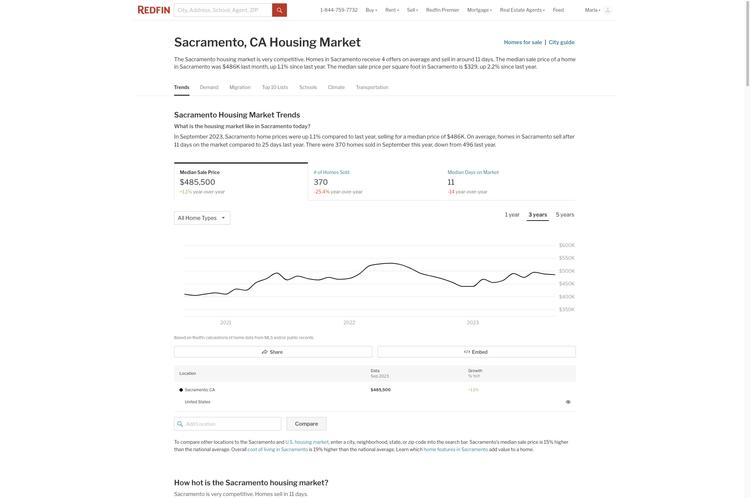 Task type: describe. For each thing, give the bounding box(es) containing it.
rent ▾
[[385, 7, 399, 13]]

homes left |
[[504, 39, 522, 46]]

month,
[[251, 64, 269, 70]]

top
[[262, 84, 270, 90]]

from inside in september 2023, sacramento home prices were up 1.1% compared to last year, selling for a median price of $486k. on average, homes in sacramento sell after 11 days on the market compared to 25 days last year. there were 370 homes sold in september this year, down from 496 last year.
[[449, 142, 462, 148]]

sacramento, for sacramento, ca housing market
[[174, 35, 247, 50]]

1 year button
[[503, 211, 521, 220]]

market for sacramento, ca housing market
[[319, 35, 361, 50]]

add
[[489, 447, 497, 452]]

of inside in september 2023, sacramento home prices were up 1.1% compared to last year, selling for a median price of $486k. on average, homes in sacramento sell after 11 days on the market compared to 25 days last year. there were 370 homes sold in september this year, down from 496 last year.
[[441, 134, 446, 140]]

a left the city,
[[343, 439, 346, 445]]

than inside 'sacramento's median sale price is 15% higher than the national average.'
[[174, 447, 184, 452]]

in
[[174, 134, 179, 140]]

▾ for maria ▾
[[599, 7, 601, 13]]

10
[[271, 84, 277, 90]]

years for 5 years
[[561, 212, 574, 218]]

schools
[[300, 84, 317, 90]]

- for 11
[[448, 189, 449, 194]]

of inside the # of homes sold 370 -25.4% year-over-year
[[318, 170, 322, 175]]

was
[[211, 64, 221, 70]]

sale down receive
[[357, 64, 368, 70]]

median for 11
[[448, 170, 464, 175]]

sacramento's
[[469, 439, 499, 445]]

compare button
[[287, 417, 327, 431]]

ca for sacramento, ca
[[209, 387, 215, 392]]

on inside in september 2023, sacramento home prices were up 1.1% compared to last year, selling for a median price of $486k. on average, homes in sacramento sell after 11 days on the market compared to 25 days last year. there were 370 homes sold in september this year, down from 496 last year.
[[193, 142, 199, 148]]

11 inside "the sacramento housing market is very competitive. homes in sacramento receive 4 offers on average and sell in around 11 days. the median sale price of a home in sacramento was $486k last month, up 1.1% since last year. the median sale price per square foot in sacramento is $329, up 2.2% since last year."
[[475, 56, 480, 63]]

last down prices
[[283, 142, 292, 148]]

home left data
[[234, 335, 244, 340]]

of right cost
[[258, 447, 263, 452]]

0 horizontal spatial redfin
[[192, 335, 205, 340]]

wrapper image
[[177, 422, 183, 427]]

selling
[[378, 134, 394, 140]]

the inside in september 2023, sacramento home prices were up 1.1% compared to last year, selling for a median price of $486k. on average, homes in sacramento sell after 11 days on the market compared to 25 days last year. there were 370 homes sold in september this year, down from 496 last year.
[[201, 142, 209, 148]]

climate link
[[328, 79, 345, 96]]

0 horizontal spatial homes
[[347, 142, 364, 148]]

sacramento housing market trends
[[174, 111, 300, 119]]

sold
[[365, 142, 375, 148]]

price inside in september 2023, sacramento home prices were up 1.1% compared to last year, selling for a median price of $486k. on average, homes in sacramento sell after 11 days on the market compared to 25 days last year. there were 370 homes sold in september this year, down from 496 last year.
[[427, 134, 440, 140]]

after
[[563, 134, 575, 140]]

real
[[500, 7, 510, 13]]

real estate agents ▾ link
[[500, 0, 545, 20]]

learn
[[396, 447, 409, 452]]

3 years
[[528, 212, 547, 218]]

1 days from the left
[[180, 142, 192, 148]]

,
[[329, 439, 330, 445]]

median sale price $485,500 +1.1% year-over-year
[[180, 170, 225, 194]]

housing up overall cost of living in sacramento is 19% higher than the national average.
[[295, 439, 312, 445]]

public
[[287, 335, 298, 340]]

2 horizontal spatial the
[[495, 56, 505, 63]]

sell
[[407, 7, 415, 13]]

rent ▾ button
[[381, 0, 403, 20]]

compare
[[180, 439, 200, 445]]

home down the into
[[424, 447, 436, 452]]

sacramento down the u.s.
[[281, 447, 308, 452]]

on
[[467, 134, 474, 140]]

guide
[[560, 39, 575, 46]]

the down the city,
[[350, 447, 357, 452]]

the inside 'sacramento's median sale price is 15% higher than the national average.'
[[185, 447, 192, 452]]

year. up schools
[[314, 64, 326, 70]]

Add Location search field
[[174, 417, 281, 431]]

5 ▾ from the left
[[543, 7, 545, 13]]

year- inside median sale price $485,500 +1.1% year-over-year
[[193, 189, 204, 194]]

price inside 'sacramento's median sale price is 15% higher than the national average.'
[[527, 439, 538, 445]]

down
[[434, 142, 448, 148]]

higher inside 'sacramento's median sale price is 15% higher than the national average.'
[[554, 439, 568, 445]]

mortgage
[[467, 7, 489, 13]]

sell ▾ button
[[403, 0, 422, 20]]

all home types
[[178, 215, 217, 221]]

share button
[[174, 346, 372, 357]]

median up climate
[[338, 64, 356, 70]]

market inside "the sacramento housing market is very competitive. homes in sacramento receive 4 offers on average and sell in around 11 days. the median sale price of a home in sacramento was $486k last month, up 1.1% since last year. the median sale price per square foot in sacramento is $329, up 2.2% since last year."
[[238, 56, 256, 63]]

19%
[[313, 447, 323, 452]]

1 horizontal spatial trends
[[276, 111, 300, 119]]

last left selling
[[355, 134, 364, 140]]

5 years
[[556, 212, 574, 218]]

average
[[410, 56, 430, 63]]

1 horizontal spatial for
[[523, 39, 531, 46]]

sacramento down sacramento's
[[461, 447, 488, 452]]

sell inside in september 2023, sacramento home prices were up 1.1% compared to last year, selling for a median price of $486k. on average, homes in sacramento sell after 11 days on the market compared to 25 days last year. there were 370 homes sold in september this year, down from 496 last year.
[[553, 134, 562, 140]]

united states
[[185, 399, 210, 404]]

last up schools
[[304, 64, 313, 70]]

migration
[[230, 84, 251, 90]]

- for 370
[[314, 189, 316, 194]]

real estate agents ▾
[[500, 7, 545, 13]]

demand link
[[200, 79, 219, 96]]

370 inside the # of homes sold 370 -25.4% year-over-year
[[314, 178, 328, 186]]

u.s. housing market link
[[285, 439, 329, 445]]

housing up 2023,
[[204, 123, 225, 130]]

sacramento left receive
[[330, 56, 361, 63]]

1 horizontal spatial +1.1%
[[468, 387, 479, 392]]

market inside in september 2023, sacramento home prices were up 1.1% compared to last year, selling for a median price of $486k. on average, homes in sacramento sell after 11 days on the market compared to 25 days last year. there were 370 homes sold in september this year, down from 496 last year.
[[210, 142, 228, 148]]

1 horizontal spatial the
[[327, 64, 337, 70]]

1 since from the left
[[290, 64, 303, 70]]

5 years button
[[554, 211, 576, 220]]

sacramento down average
[[427, 64, 458, 70]]

all
[[178, 215, 184, 221]]

a left home.
[[517, 447, 519, 452]]

1-844-759-7732
[[320, 7, 358, 13]]

growth % yoy
[[468, 368, 482, 379]]

types
[[202, 215, 217, 221]]

sacramento down 'what is the housing market like in sacramento today?'
[[225, 134, 256, 140]]

homes for sale | city guide
[[504, 39, 575, 46]]

home inside in september 2023, sacramento home prices were up 1.1% compared to last year, selling for a median price of $486k. on average, homes in sacramento sell after 11 days on the market compared to 25 days last year. there were 370 homes sold in september this year, down from 496 last year.
[[257, 134, 271, 140]]

0 vertical spatial september
[[180, 134, 208, 140]]

united
[[185, 399, 197, 404]]

last left month,
[[241, 64, 250, 70]]

price down |
[[537, 56, 550, 63]]

sacramento up living
[[249, 439, 275, 445]]

search
[[445, 439, 460, 445]]

%
[[468, 374, 472, 379]]

up inside in september 2023, sacramento home prices were up 1.1% compared to last year, selling for a median price of $486k. on average, homes in sacramento sell after 11 days on the market compared to 25 days last year. there were 370 homes sold in september this year, down from 496 last year.
[[302, 134, 309, 140]]

city
[[549, 39, 559, 46]]

1 vertical spatial and
[[276, 439, 284, 445]]

▾ for buy ▾
[[375, 7, 377, 13]]

buy ▾
[[366, 7, 377, 13]]

last down homes for sale "link"
[[515, 64, 524, 70]]

price down receive
[[369, 64, 381, 70]]

homes for sale link
[[504, 32, 542, 53]]

the right hot on the left bottom of page
[[212, 478, 224, 487]]

calculations
[[206, 335, 228, 340]]

25.4%
[[316, 189, 330, 194]]

3 years button
[[527, 211, 549, 221]]

15%
[[544, 439, 553, 445]]

agents
[[526, 7, 542, 13]]

▾ for sell ▾
[[416, 7, 418, 13]]

market down sacramento housing market trends at the top
[[226, 123, 244, 130]]

0 horizontal spatial higher
[[324, 447, 338, 452]]

homes inside the # of homes sold 370 -25.4% year-over-year
[[323, 170, 339, 175]]

housing inside "the sacramento housing market is very competitive. homes in sacramento receive 4 offers on average and sell in around 11 days. the median sale price of a home in sacramento was $486k last month, up 1.1% since last year. the median sale price per square foot in sacramento is $329, up 2.2% since last year."
[[217, 56, 236, 63]]

mls
[[264, 335, 273, 340]]

759-
[[335, 7, 346, 13]]

on inside median days on market 11 -14 year-over-year
[[477, 170, 482, 175]]

redfin inside button
[[426, 7, 441, 13]]

enter
[[331, 439, 342, 445]]

yoy
[[473, 374, 480, 379]]

top 10 lists
[[262, 84, 288, 90]]

median down homes for sale "link"
[[506, 56, 525, 63]]

competitive. inside "the sacramento housing market is very competitive. homes in sacramento receive 4 offers on average and sell in around 11 days. the median sale price of a home in sacramento was $486k last month, up 1.1% since last year. the median sale price per square foot in sacramento is $329, up 2.2% since last year."
[[274, 56, 305, 63]]

what
[[174, 123, 188, 130]]

mortgage ▾
[[467, 7, 492, 13]]

4
[[382, 56, 385, 63]]

0 horizontal spatial days.
[[295, 491, 308, 498]]

living
[[264, 447, 275, 452]]

sale left |
[[532, 39, 542, 46]]

0 horizontal spatial market
[[249, 111, 274, 119]]

2 days from the left
[[270, 142, 282, 148]]

state,
[[389, 439, 402, 445]]

sacramento, for sacramento, ca
[[185, 387, 208, 392]]

home inside "the sacramento housing market is very competitive. homes in sacramento receive 4 offers on average and sell in around 11 days. the median sale price of a home in sacramento was $486k last month, up 1.1% since last year. the median sale price per square foot in sacramento is $329, up 2.2% since last year."
[[561, 56, 576, 63]]

5
[[556, 212, 559, 218]]

receive
[[362, 56, 380, 63]]

offers
[[386, 56, 401, 63]]

on inside "the sacramento housing market is very competitive. homes in sacramento receive 4 offers on average and sell in around 11 days. the median sale price of a home in sacramento was $486k last month, up 1.1% since last year. the median sale price per square foot in sacramento is $329, up 2.2% since last year."
[[402, 56, 409, 63]]

1 vertical spatial competitive.
[[223, 491, 254, 498]]

1.1% inside "the sacramento housing market is very competitive. homes in sacramento receive 4 offers on average and sell in around 11 days. the median sale price of a home in sacramento was $486k last month, up 1.1% since last year. the median sale price per square foot in sacramento is $329, up 2.2% since last year."
[[278, 64, 289, 70]]

sold
[[340, 170, 349, 175]]

1 vertical spatial from
[[254, 335, 263, 340]]

home.
[[520, 447, 534, 452]]

sacramento left was
[[180, 64, 210, 70]]

housing left market? at bottom
[[270, 478, 298, 487]]

market up 19%
[[313, 439, 329, 445]]

of right calculations
[[229, 335, 233, 340]]

median inside 'sacramento's median sale price is 15% higher than the national average.'
[[500, 439, 517, 445]]

7732
[[346, 7, 358, 13]]

national inside 'sacramento's median sale price is 15% higher than the national average.'
[[193, 447, 211, 452]]

based on redfin calculations of home data from mls and/or public records.
[[174, 335, 314, 340]]

estate
[[511, 7, 525, 13]]

today?
[[293, 123, 310, 130]]

370 inside in september 2023, sacramento home prices were up 1.1% compared to last year, selling for a median price of $486k. on average, homes in sacramento sell after 11 days on the market compared to 25 days last year. there were 370 homes sold in september this year, down from 496 last year.
[[335, 142, 346, 148]]

or
[[403, 439, 407, 445]]



Task type: locate. For each thing, give the bounding box(es) containing it.
1 horizontal spatial september
[[382, 142, 410, 148]]

the up climate
[[327, 64, 337, 70]]

year. down homes for sale "link"
[[525, 64, 537, 70]]

▾ right maria
[[599, 7, 601, 13]]

sacramento, ca
[[185, 387, 215, 392]]

is
[[257, 56, 261, 63], [459, 64, 463, 70], [189, 123, 194, 130], [539, 439, 543, 445], [309, 447, 312, 452], [205, 478, 211, 487], [206, 491, 210, 498]]

0 horizontal spatial +1.1%
[[180, 189, 192, 194]]

a inside "the sacramento housing market is very competitive. homes in sacramento receive 4 offers on average and sell in around 11 days. the median sale price of a home in sacramento was $486k last month, up 1.1% since last year. the median sale price per square foot in sacramento is $329, up 2.2% since last year."
[[557, 56, 560, 63]]

rent ▾ button
[[385, 0, 399, 20]]

4 ▾ from the left
[[490, 7, 492, 13]]

0 vertical spatial redfin
[[426, 7, 441, 13]]

1 vertical spatial 1.1%
[[310, 134, 321, 140]]

to
[[174, 439, 179, 445]]

real estate agents ▾ button
[[496, 0, 549, 20]]

1 average. from the left
[[212, 447, 230, 452]]

2 average. from the left
[[377, 447, 395, 452]]

sacramento up the what
[[174, 111, 217, 119]]

1 horizontal spatial than
[[339, 447, 349, 452]]

1 vertical spatial trends
[[276, 111, 300, 119]]

0 vertical spatial sell
[[441, 56, 450, 63]]

1 year- from the left
[[193, 189, 204, 194]]

1 vertical spatial days.
[[295, 491, 308, 498]]

1 horizontal spatial sell
[[441, 56, 450, 63]]

0 vertical spatial year,
[[365, 134, 377, 140]]

sacramento up was
[[185, 56, 216, 63]]

days. down market? at bottom
[[295, 491, 308, 498]]

2 ▾ from the left
[[397, 7, 399, 13]]

1 vertical spatial homes
[[347, 142, 364, 148]]

2 - from the left
[[448, 189, 449, 194]]

up
[[270, 64, 276, 70], [480, 64, 486, 70], [302, 134, 309, 140]]

1 horizontal spatial days
[[270, 142, 282, 148]]

what is the housing market like in sacramento today?
[[174, 123, 310, 130]]

0 horizontal spatial over-
[[204, 189, 215, 194]]

ca up states
[[209, 387, 215, 392]]

0 horizontal spatial -
[[314, 189, 316, 194]]

11 inside in september 2023, sacramento home prices were up 1.1% compared to last year, selling for a median price of $486k. on average, homes in sacramento sell after 11 days on the market compared to 25 days last year. there were 370 homes sold in september this year, down from 496 last year.
[[174, 142, 179, 148]]

like
[[245, 123, 254, 130]]

median
[[506, 56, 525, 63], [338, 64, 356, 70], [407, 134, 426, 140], [500, 439, 517, 445]]

0 vertical spatial days.
[[481, 56, 494, 63]]

1 national from the left
[[193, 447, 211, 452]]

1 horizontal spatial from
[[449, 142, 462, 148]]

25
[[262, 142, 269, 148]]

and right average
[[431, 56, 440, 63]]

is inside 'sacramento's median sale price is 15% higher than the national average.'
[[539, 439, 543, 445]]

median inside median sale price $485,500 +1.1% year-over-year
[[180, 170, 196, 175]]

over- for 11
[[467, 189, 478, 194]]

homes inside "the sacramento housing market is very competitive. homes in sacramento receive 4 offers on average and sell in around 11 days. the median sale price of a home in sacramento was $486k last month, up 1.1% since last year. the median sale price per square foot in sacramento is $329, up 2.2% since last year."
[[306, 56, 324, 63]]

of inside "the sacramento housing market is very competitive. homes in sacramento receive 4 offers on average and sell in around 11 days. the median sale price of a home in sacramento was $486k last month, up 1.1% since last year. the median sale price per square foot in sacramento is $329, up 2.2% since last year."
[[551, 56, 556, 63]]

a inside in september 2023, sacramento home prices were up 1.1% compared to last year, selling for a median price of $486k. on average, homes in sacramento sell after 11 days on the market compared to 25 days last year. there were 370 homes sold in september this year, down from 496 last year.
[[403, 134, 406, 140]]

square
[[392, 64, 409, 70]]

sale
[[532, 39, 542, 46], [526, 56, 536, 63], [357, 64, 368, 70], [518, 439, 526, 445]]

of up down
[[441, 134, 446, 140]]

data
[[245, 335, 254, 340]]

2 than from the left
[[339, 447, 349, 452]]

844-
[[324, 7, 335, 13]]

over- down price
[[204, 189, 215, 194]]

very inside "the sacramento housing market is very competitive. homes in sacramento receive 4 offers on average and sell in around 11 days. the median sale price of a home in sacramento was $486k last month, up 1.1% since last year. the median sale price per square foot in sacramento is $329, up 2.2% since last year."
[[262, 56, 273, 63]]

were
[[289, 134, 301, 140], [322, 142, 334, 148]]

0 vertical spatial 1.1%
[[278, 64, 289, 70]]

year, right this
[[422, 142, 433, 148]]

2023
[[379, 374, 389, 379]]

0 horizontal spatial average.
[[212, 447, 230, 452]]

$485,500 down 2023
[[371, 387, 391, 392]]

+1.1% inside median sale price $485,500 +1.1% year-over-year
[[180, 189, 192, 194]]

year- inside median days on market 11 -14 year-over-year
[[456, 189, 467, 194]]

for inside in september 2023, sacramento home prices were up 1.1% compared to last year, selling for a median price of $486k. on average, homes in sacramento sell after 11 days on the market compared to 25 days last year. there were 370 homes sold in september this year, down from 496 last year.
[[395, 134, 402, 140]]

a down city guide link in the right of the page
[[557, 56, 560, 63]]

year- right 14
[[456, 189, 467, 194]]

homes right the average,
[[498, 134, 515, 140]]

in
[[325, 56, 329, 63], [451, 56, 455, 63], [174, 64, 179, 70], [422, 64, 426, 70], [255, 123, 260, 130], [516, 134, 520, 140], [377, 142, 381, 148], [276, 447, 280, 452], [456, 447, 460, 452], [284, 491, 288, 498]]

sell inside "the sacramento housing market is very competitive. homes in sacramento receive 4 offers on average and sell in around 11 days. the median sale price of a home in sacramento was $486k last month, up 1.1% since last year. the median sale price per square foot in sacramento is $329, up 2.2% since last year."
[[441, 56, 450, 63]]

1.1% up 'there'
[[310, 134, 321, 140]]

states
[[198, 399, 210, 404]]

11
[[475, 56, 480, 63], [174, 142, 179, 148], [448, 178, 455, 186], [289, 491, 294, 498]]

0 horizontal spatial year,
[[365, 134, 377, 140]]

years right 3
[[533, 212, 547, 218]]

housing
[[269, 35, 317, 50], [219, 111, 247, 119]]

for left |
[[523, 39, 531, 46]]

homes left sold
[[323, 170, 339, 175]]

1 vertical spatial $485,500
[[371, 387, 391, 392]]

the right the into
[[437, 439, 444, 445]]

september
[[180, 134, 208, 140], [382, 142, 410, 148]]

0 vertical spatial $485,500
[[180, 178, 215, 186]]

than down to at left
[[174, 447, 184, 452]]

▾ for mortgage ▾
[[490, 7, 492, 13]]

over- inside the # of homes sold 370 -25.4% year-over-year
[[342, 189, 353, 194]]

1 horizontal spatial median
[[448, 170, 464, 175]]

market up month,
[[238, 56, 256, 63]]

average. inside 'sacramento's median sale price is 15% higher than the national average.'
[[212, 447, 230, 452]]

1 over- from the left
[[204, 189, 215, 194]]

since right the 2.2%
[[501, 64, 514, 70]]

0 horizontal spatial $485,500
[[180, 178, 215, 186]]

▾ right buy
[[375, 7, 377, 13]]

1 horizontal spatial redfin
[[426, 7, 441, 13]]

1 horizontal spatial years
[[561, 212, 574, 218]]

median left sale
[[180, 170, 196, 175]]

sale down homes for sale "link"
[[526, 56, 536, 63]]

days. inside "the sacramento housing market is very competitive. homes in sacramento receive 4 offers on average and sell in around 11 days. the median sale price of a home in sacramento was $486k last month, up 1.1% since last year. the median sale price per square foot in sacramento is $329, up 2.2% since last year."
[[481, 56, 494, 63]]

data sep 2023
[[371, 368, 389, 379]]

+1.1% up all
[[180, 189, 192, 194]]

1 years from the left
[[533, 212, 547, 218]]

redfin left premier
[[426, 7, 441, 13]]

overall cost of living in sacramento is 19% higher than the national average.
[[230, 447, 395, 452]]

records.
[[299, 335, 314, 340]]

mortgage ▾ button
[[463, 0, 496, 20]]

for right selling
[[395, 134, 402, 140]]

3 year- from the left
[[456, 189, 467, 194]]

than down enter
[[339, 447, 349, 452]]

the right the what
[[195, 123, 203, 130]]

year inside button
[[509, 212, 520, 218]]

over- inside median days on market 11 -14 year-over-year
[[467, 189, 478, 194]]

1 vertical spatial housing
[[219, 111, 247, 119]]

2 horizontal spatial over-
[[467, 189, 478, 194]]

the up overall
[[240, 439, 248, 445]]

other
[[201, 439, 213, 445]]

homes
[[504, 39, 522, 46], [306, 56, 324, 63], [323, 170, 339, 175], [255, 491, 273, 498]]

migration link
[[230, 79, 251, 96]]

1 horizontal spatial ca
[[249, 35, 267, 50]]

rent
[[385, 7, 396, 13]]

the up trends link
[[174, 56, 184, 63]]

1 horizontal spatial market
[[319, 35, 361, 50]]

year. left 'there'
[[293, 142, 305, 148]]

average,
[[475, 134, 496, 140]]

year. down the average,
[[485, 142, 496, 148]]

over- for 370
[[342, 189, 353, 194]]

2 over- from the left
[[342, 189, 353, 194]]

feed
[[553, 7, 564, 13]]

sacramento left after
[[521, 134, 552, 140]]

2 median from the left
[[448, 170, 464, 175]]

6 ▾ from the left
[[599, 7, 601, 13]]

0 horizontal spatial since
[[290, 64, 303, 70]]

trends link
[[174, 79, 190, 96]]

0 horizontal spatial national
[[193, 447, 211, 452]]

- inside the # of homes sold 370 -25.4% year-over-year
[[314, 189, 316, 194]]

1 vertical spatial september
[[382, 142, 410, 148]]

0 horizontal spatial the
[[174, 56, 184, 63]]

over- inside median sale price $485,500 +1.1% year-over-year
[[204, 189, 215, 194]]

median days on market 11 -14 year-over-year
[[448, 170, 499, 194]]

locations
[[214, 439, 234, 445]]

years inside 5 years button
[[561, 212, 574, 218]]

14
[[449, 189, 455, 194]]

2 horizontal spatial market
[[483, 170, 499, 175]]

0 horizontal spatial 1.1%
[[278, 64, 289, 70]]

year.
[[314, 64, 326, 70], [525, 64, 537, 70], [293, 142, 305, 148], [485, 142, 496, 148]]

0 vertical spatial and
[[431, 56, 440, 63]]

0 horizontal spatial sell
[[274, 491, 282, 498]]

1 than from the left
[[174, 447, 184, 452]]

market inside median days on market 11 -14 year-over-year
[[483, 170, 499, 175]]

$485,500 down sale
[[180, 178, 215, 186]]

2 horizontal spatial sell
[[553, 134, 562, 140]]

sacramento, ca housing market
[[174, 35, 361, 50]]

average. down "locations"
[[212, 447, 230, 452]]

1 horizontal spatial over-
[[342, 189, 353, 194]]

1 vertical spatial were
[[322, 142, 334, 148]]

1 vertical spatial sell
[[553, 134, 562, 140]]

1 horizontal spatial year,
[[422, 142, 433, 148]]

- inside median days on market 11 -14 year-over-year
[[448, 189, 449, 194]]

1 vertical spatial for
[[395, 134, 402, 140]]

year,
[[365, 134, 377, 140], [422, 142, 433, 148]]

1 horizontal spatial housing
[[269, 35, 317, 50]]

schools link
[[300, 79, 317, 96]]

homes down how hot is the sacramento housing market?
[[255, 491, 273, 498]]

0 vertical spatial were
[[289, 134, 301, 140]]

0 horizontal spatial trends
[[174, 84, 190, 90]]

0 horizontal spatial than
[[174, 447, 184, 452]]

1 horizontal spatial 370
[[335, 142, 346, 148]]

2 years from the left
[[561, 212, 574, 218]]

climate
[[328, 84, 345, 90]]

1 horizontal spatial $485,500
[[371, 387, 391, 392]]

growth
[[468, 368, 482, 373]]

per
[[382, 64, 391, 70]]

sell ▾ button
[[407, 0, 418, 20]]

sacramento up sacramento is very competitive. homes sell in 11 days.
[[225, 478, 268, 487]]

how hot is the sacramento housing market?
[[174, 478, 328, 487]]

2.2%
[[487, 64, 500, 70]]

#
[[314, 170, 317, 175]]

1 - from the left
[[314, 189, 316, 194]]

national down the neighborhood,
[[358, 447, 376, 452]]

value
[[498, 447, 510, 452]]

$485,500 inside median sale price $485,500 +1.1% year-over-year
[[180, 178, 215, 186]]

1 vertical spatial higher
[[324, 447, 338, 452]]

0 horizontal spatial compared
[[229, 142, 255, 148]]

▾ for rent ▾
[[397, 7, 399, 13]]

ca for sacramento, ca housing market
[[249, 35, 267, 50]]

1 year
[[505, 212, 520, 218]]

0 vertical spatial 370
[[335, 142, 346, 148]]

1 vertical spatial ca
[[209, 387, 215, 392]]

11 inside median days on market 11 -14 year-over-year
[[448, 178, 455, 186]]

years right 5
[[561, 212, 574, 218]]

0 horizontal spatial and
[[276, 439, 284, 445]]

since up schools
[[290, 64, 303, 70]]

location
[[179, 371, 196, 376]]

▾ right agents
[[543, 7, 545, 13]]

compare
[[295, 421, 318, 427]]

0 vertical spatial ca
[[249, 35, 267, 50]]

2 horizontal spatial up
[[480, 64, 486, 70]]

since
[[290, 64, 303, 70], [501, 64, 514, 70]]

overall
[[231, 447, 247, 452]]

sacramento down how
[[174, 491, 205, 498]]

median up value
[[500, 439, 517, 445]]

$329,
[[464, 64, 479, 70]]

competitive. down how hot is the sacramento housing market?
[[223, 491, 254, 498]]

1 vertical spatial very
[[211, 491, 222, 498]]

0 vertical spatial trends
[[174, 84, 190, 90]]

0 vertical spatial homes
[[498, 134, 515, 140]]

the up sale
[[201, 142, 209, 148]]

2 vertical spatial sell
[[274, 491, 282, 498]]

year-
[[193, 189, 204, 194], [331, 189, 342, 194], [456, 189, 467, 194]]

year- inside the # of homes sold 370 -25.4% year-over-year
[[331, 189, 342, 194]]

1 ▾ from the left
[[375, 7, 377, 13]]

trends up today?
[[276, 111, 300, 119]]

the down compare at the bottom of the page
[[185, 447, 192, 452]]

days down the what
[[180, 142, 192, 148]]

2 since from the left
[[501, 64, 514, 70]]

from down $486k.
[[449, 142, 462, 148]]

1 horizontal spatial days.
[[481, 56, 494, 63]]

$485,500
[[180, 178, 215, 186], [371, 387, 391, 392]]

2 year- from the left
[[331, 189, 342, 194]]

days
[[465, 170, 476, 175]]

median for $485,500
[[180, 170, 196, 175]]

1 horizontal spatial up
[[302, 134, 309, 140]]

1 vertical spatial compared
[[229, 142, 255, 148]]

median inside in september 2023, sacramento home prices were up 1.1% compared to last year, selling for a median price of $486k. on average, homes in sacramento sell after 11 days on the market compared to 25 days last year. there were 370 homes sold in september this year, down from 496 last year.
[[407, 134, 426, 140]]

2 horizontal spatial year-
[[456, 189, 467, 194]]

1 horizontal spatial since
[[501, 64, 514, 70]]

a right selling
[[403, 134, 406, 140]]

on right based
[[187, 335, 192, 340]]

1 horizontal spatial compared
[[322, 134, 347, 140]]

years for 3 years
[[533, 212, 547, 218]]

and left the u.s.
[[276, 439, 284, 445]]

home down guide
[[561, 56, 576, 63]]

sacramento, up united states
[[185, 387, 208, 392]]

3 over- from the left
[[467, 189, 478, 194]]

1 horizontal spatial homes
[[498, 134, 515, 140]]

were right 'there'
[[322, 142, 334, 148]]

1.1% inside in september 2023, sacramento home prices were up 1.1% compared to last year, selling for a median price of $486k. on average, homes in sacramento sell after 11 days on the market compared to 25 days last year. there were 370 homes sold in september this year, down from 496 last year.
[[310, 134, 321, 140]]

1 vertical spatial year,
[[422, 142, 433, 148]]

zip
[[408, 439, 414, 445]]

370
[[335, 142, 346, 148], [314, 178, 328, 186]]

redfin left calculations
[[192, 335, 205, 340]]

which
[[410, 447, 423, 452]]

there
[[306, 142, 321, 148]]

0 horizontal spatial competitive.
[[223, 491, 254, 498]]

sacramento up prices
[[261, 123, 292, 130]]

year inside median days on market 11 -14 year-over-year
[[478, 189, 488, 194]]

city guide link
[[549, 39, 576, 47]]

sale inside 'sacramento's median sale price is 15% higher than the national average.'
[[518, 439, 526, 445]]

0 horizontal spatial september
[[180, 134, 208, 140]]

demand
[[200, 84, 219, 90]]

transportation
[[356, 84, 388, 90]]

embed
[[472, 349, 488, 355]]

2 national from the left
[[358, 447, 376, 452]]

the
[[195, 123, 203, 130], [201, 142, 209, 148], [240, 439, 248, 445], [437, 439, 444, 445], [185, 447, 192, 452], [350, 447, 357, 452], [212, 478, 224, 487]]

years inside 3 years button
[[533, 212, 547, 218]]

0 horizontal spatial were
[[289, 134, 301, 140]]

year- for 370
[[331, 189, 342, 194]]

sacramento,
[[174, 35, 247, 50], [185, 387, 208, 392]]

1.1% up lists
[[278, 64, 289, 70]]

higher right 15%
[[554, 439, 568, 445]]

City, Address, School, Agent, ZIP search field
[[174, 3, 272, 17]]

market up the like
[[249, 111, 274, 119]]

median left days at the top right of the page
[[448, 170, 464, 175]]

0 horizontal spatial 370
[[314, 178, 328, 186]]

sacramento, up was
[[174, 35, 247, 50]]

1 horizontal spatial year-
[[331, 189, 342, 194]]

0 horizontal spatial years
[[533, 212, 547, 218]]

september down the what
[[180, 134, 208, 140]]

370 right 'there'
[[335, 142, 346, 148]]

submit search image
[[277, 8, 282, 13]]

of right #
[[318, 170, 322, 175]]

days down prices
[[270, 142, 282, 148]]

sell
[[441, 56, 450, 63], [553, 134, 562, 140], [274, 491, 282, 498]]

▾ right sell
[[416, 7, 418, 13]]

how
[[174, 478, 190, 487]]

1 horizontal spatial higher
[[554, 439, 568, 445]]

market?
[[299, 478, 328, 487]]

1 horizontal spatial 1.1%
[[310, 134, 321, 140]]

last down the average,
[[474, 142, 483, 148]]

3 ▾ from the left
[[416, 7, 418, 13]]

▾ right rent
[[397, 7, 399, 13]]

around
[[457, 56, 474, 63]]

0 horizontal spatial from
[[254, 335, 263, 340]]

0 vertical spatial for
[[523, 39, 531, 46]]

0 vertical spatial +1.1%
[[180, 189, 192, 194]]

feed button
[[549, 0, 581, 20]]

0 horizontal spatial up
[[270, 64, 276, 70]]

1 median from the left
[[180, 170, 196, 175]]

year- for 11
[[456, 189, 467, 194]]

over- down days at the top right of the page
[[467, 189, 478, 194]]

price up home.
[[527, 439, 538, 445]]

1 horizontal spatial were
[[322, 142, 334, 148]]

over- down sold
[[342, 189, 353, 194]]

up left the 2.2%
[[480, 64, 486, 70]]

year inside the # of homes sold 370 -25.4% year-over-year
[[353, 189, 363, 194]]

0 horizontal spatial very
[[211, 491, 222, 498]]

market for median days on market 11 -14 year-over-year
[[483, 170, 499, 175]]

0 vertical spatial sacramento,
[[174, 35, 247, 50]]

last
[[241, 64, 250, 70], [304, 64, 313, 70], [515, 64, 524, 70], [355, 134, 364, 140], [283, 142, 292, 148], [474, 142, 483, 148]]

competitive. down sacramento, ca housing market
[[274, 56, 305, 63]]

1 vertical spatial redfin
[[192, 335, 205, 340]]

homes left sold
[[347, 142, 364, 148]]

1 vertical spatial sacramento,
[[185, 387, 208, 392]]

median inside median days on market 11 -14 year-over-year
[[448, 170, 464, 175]]

0 vertical spatial higher
[[554, 439, 568, 445]]

sell down how hot is the sacramento housing market?
[[274, 491, 282, 498]]

market
[[238, 56, 256, 63], [226, 123, 244, 130], [210, 142, 228, 148], [313, 439, 329, 445]]

1 horizontal spatial and
[[431, 56, 440, 63]]

1 horizontal spatial average.
[[377, 447, 395, 452]]

year inside median sale price $485,500 +1.1% year-over-year
[[215, 189, 225, 194]]

1-844-759-7732 link
[[320, 7, 358, 13]]

cost
[[248, 447, 257, 452]]

for
[[523, 39, 531, 46], [395, 134, 402, 140]]

days
[[180, 142, 192, 148], [270, 142, 282, 148]]

0 horizontal spatial days
[[180, 142, 192, 148]]

0 vertical spatial from
[[449, 142, 462, 148]]

▾ right mortgage
[[490, 7, 492, 13]]

and inside "the sacramento housing market is very competitive. homes in sacramento receive 4 offers on average and sell in around 11 days. the median sale price of a home in sacramento was $486k last month, up 1.1% since last year. the median sale price per square foot in sacramento is $329, up 2.2% since last year."
[[431, 56, 440, 63]]

sell left after
[[553, 134, 562, 140]]



Task type: vqa. For each thing, say whether or not it's contained in the screenshot.


